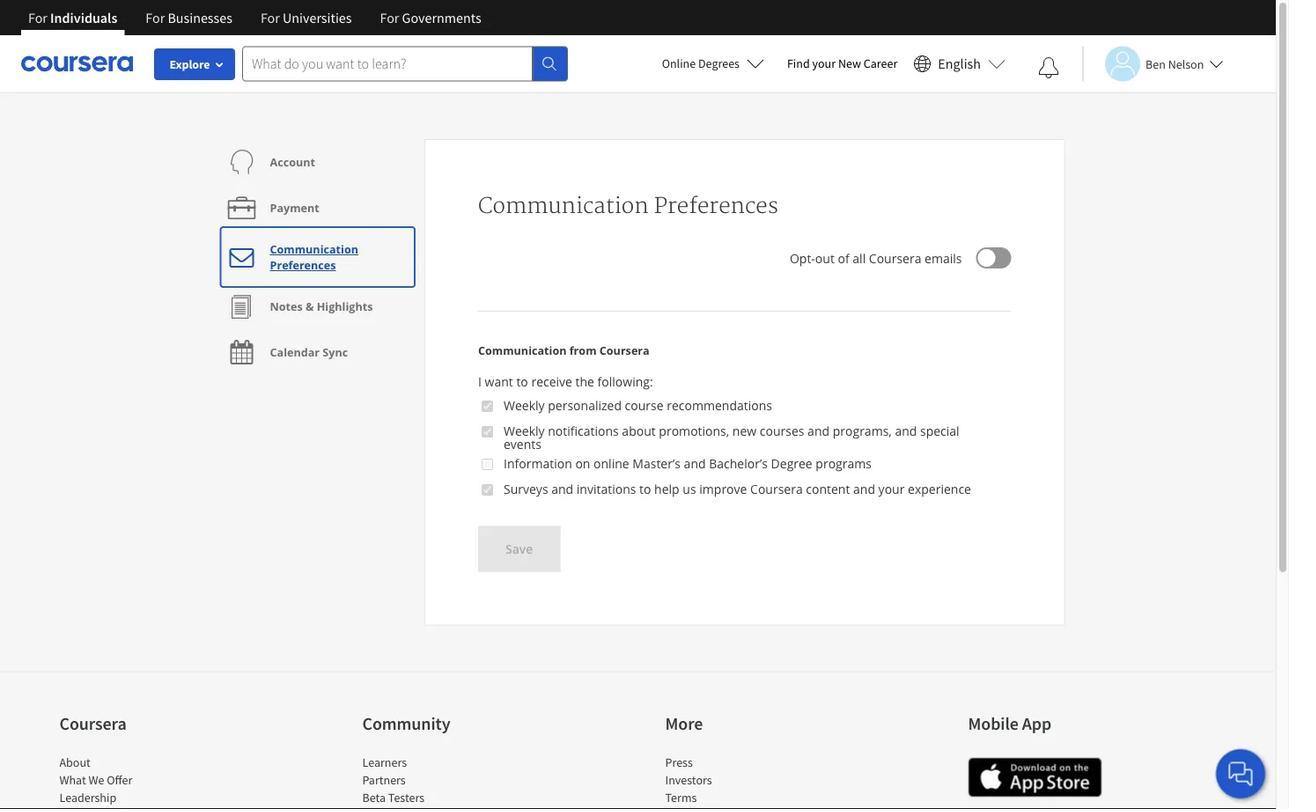 Task type: describe. For each thing, give the bounding box(es) containing it.
learners partners beta testers
[[363, 755, 425, 806]]

Weekly personalized course recommendations checkbox
[[482, 400, 493, 414]]

calendar sync link
[[224, 330, 348, 375]]

your inside communication from coursera element
[[879, 481, 905, 498]]

on
[[576, 455, 591, 472]]

opt-out of all coursera emails
[[790, 250, 963, 267]]

save
[[506, 541, 533, 558]]

we
[[89, 772, 104, 788]]

list item for more
[[666, 807, 815, 810]]

account
[[270, 155, 315, 170]]

for for individuals
[[28, 9, 47, 26]]

for for governments
[[380, 9, 399, 26]]

notifications
[[548, 423, 619, 440]]

more
[[666, 713, 703, 735]]

coursera up the about
[[59, 713, 127, 735]]

list for community
[[363, 754, 512, 810]]

opt-
[[790, 250, 816, 267]]

find your new career
[[788, 56, 898, 71]]

and right the courses
[[808, 423, 830, 440]]

explore button
[[154, 48, 235, 80]]

partners
[[363, 772, 406, 788]]

online degrees button
[[648, 44, 779, 83]]

content
[[807, 481, 851, 498]]

about
[[622, 423, 656, 440]]

0 vertical spatial communication
[[478, 193, 649, 219]]

show notifications image
[[1039, 57, 1060, 78]]

from
[[570, 343, 597, 358]]

leadership
[[59, 790, 116, 806]]

online degrees
[[662, 56, 740, 71]]

save button
[[478, 526, 561, 572]]

calendar
[[270, 345, 320, 360]]

payment
[[270, 200, 320, 215]]

opt-out of all coursera emails image
[[978, 249, 996, 267]]

weekly personalized course recommendations
[[504, 397, 773, 414]]

list item for community
[[363, 807, 512, 810]]

beta testers link
[[363, 790, 425, 806]]

opt-out of all coursera emails switch
[[977, 248, 1012, 269]]

0 vertical spatial communication preferences
[[478, 193, 779, 219]]

for for universities
[[261, 9, 280, 26]]

personalized
[[548, 397, 622, 414]]

press
[[666, 755, 693, 770]]

english
[[939, 55, 982, 73]]

information on online master's and bachelor's degree programs
[[504, 455, 872, 472]]

weekly for weekly notifications about promotions, new courses and programs, and special events
[[504, 423, 545, 440]]

help
[[655, 481, 680, 498]]

list for coursera
[[59, 754, 209, 810]]

invitations
[[577, 481, 637, 498]]

payment link
[[224, 185, 320, 231]]

events
[[504, 436, 542, 452]]

calendar sync
[[270, 345, 348, 360]]

about what we offer leadership
[[59, 755, 132, 806]]

ben nelson
[[1146, 56, 1205, 72]]

find your new career link
[[779, 53, 907, 75]]

and down information
[[552, 481, 574, 498]]

experience
[[908, 481, 972, 498]]

communication preferences inside account settings "element"
[[270, 242, 359, 273]]

recommendations
[[667, 397, 773, 414]]

surveys
[[504, 481, 549, 498]]

find
[[788, 56, 810, 71]]

what we offer link
[[59, 772, 132, 788]]

account link
[[224, 139, 315, 185]]

programs
[[816, 455, 872, 472]]

for individuals
[[28, 9, 117, 26]]

businesses
[[168, 9, 233, 26]]

and down programs
[[854, 481, 876, 498]]

for universities
[[261, 9, 352, 26]]

coursera right all on the top right of page
[[869, 250, 922, 267]]

beta
[[363, 790, 386, 806]]

0 horizontal spatial to
[[517, 373, 528, 390]]

new
[[733, 423, 757, 440]]

Surveys and invitations to help us improve Coursera content and your experience checkbox
[[482, 483, 493, 497]]

i
[[478, 373, 482, 390]]

of
[[838, 250, 850, 267]]

0 horizontal spatial your
[[813, 56, 836, 71]]

want
[[485, 373, 513, 390]]

testers
[[388, 790, 425, 806]]

degree
[[771, 455, 813, 472]]

communication from coursera element
[[478, 397, 1012, 509]]

improve
[[700, 481, 748, 498]]

surveys and invitations to help us improve coursera content and your experience
[[504, 481, 972, 498]]

partners link
[[363, 772, 406, 788]]

&
[[306, 299, 314, 314]]

us
[[683, 481, 697, 498]]

sync
[[323, 345, 348, 360]]

leadership link
[[59, 790, 116, 806]]

courses
[[760, 423, 805, 440]]



Task type: vqa. For each thing, say whether or not it's contained in the screenshot.


Task type: locate. For each thing, give the bounding box(es) containing it.
bachelor's
[[709, 455, 768, 472]]

ben nelson button
[[1083, 46, 1224, 82]]

english button
[[907, 35, 1013, 93]]

following:
[[598, 373, 654, 390]]

your
[[813, 56, 836, 71], [879, 481, 905, 498]]

to
[[517, 373, 528, 390], [640, 481, 652, 498]]

banner navigation
[[14, 0, 496, 48]]

learners
[[363, 755, 407, 770]]

for up what do you want to learn? "text box"
[[380, 9, 399, 26]]

out
[[816, 250, 835, 267]]

for left individuals in the left top of the page
[[28, 9, 47, 26]]

communication inside account settings "element"
[[270, 242, 359, 257]]

notes & highlights
[[270, 299, 373, 314]]

1 vertical spatial to
[[640, 481, 652, 498]]

press investors terms
[[666, 755, 713, 806]]

communication
[[478, 193, 649, 219], [270, 242, 359, 257], [478, 343, 567, 358]]

Information on online Master's and Bachelor's Degree programs checkbox
[[482, 458, 493, 472]]

1 horizontal spatial list item
[[363, 807, 512, 810]]

and left special
[[896, 423, 918, 440]]

3 list from the left
[[666, 754, 815, 810]]

communication from coursera
[[478, 343, 650, 358]]

information
[[504, 455, 573, 472]]

0 horizontal spatial communication preferences
[[270, 242, 359, 273]]

2 weekly from the top
[[504, 423, 545, 440]]

1 horizontal spatial preferences
[[654, 193, 779, 219]]

for for businesses
[[146, 9, 165, 26]]

and
[[808, 423, 830, 440], [896, 423, 918, 440], [684, 455, 706, 472], [552, 481, 574, 498], [854, 481, 876, 498]]

weekly for weekly personalized course recommendations
[[504, 397, 545, 414]]

Weekly notifications about promotions, new courses and programs, and special events checkbox
[[482, 425, 493, 439]]

universities
[[283, 9, 352, 26]]

mobile
[[969, 713, 1019, 735]]

list item down testers
[[363, 807, 512, 810]]

1 horizontal spatial to
[[640, 481, 652, 498]]

list for more
[[666, 754, 815, 810]]

for
[[28, 9, 47, 26], [146, 9, 165, 26], [261, 9, 280, 26], [380, 9, 399, 26]]

list item for coursera
[[59, 807, 209, 810]]

coursera down degree at right
[[751, 481, 803, 498]]

3 list item from the left
[[666, 807, 815, 810]]

0 vertical spatial weekly
[[504, 397, 545, 414]]

promotions,
[[659, 423, 730, 440]]

2 for from the left
[[146, 9, 165, 26]]

governments
[[402, 9, 482, 26]]

individuals
[[50, 9, 117, 26]]

What do you want to learn? text field
[[242, 46, 533, 82]]

download on the app store image
[[969, 758, 1103, 798]]

all
[[853, 250, 866, 267]]

ben
[[1146, 56, 1166, 72]]

None search field
[[242, 46, 568, 82]]

2 horizontal spatial list item
[[666, 807, 815, 810]]

0 horizontal spatial preferences
[[270, 258, 336, 273]]

list containing press
[[666, 754, 815, 810]]

0 horizontal spatial list item
[[59, 807, 209, 810]]

your right find in the right top of the page
[[813, 56, 836, 71]]

list item
[[59, 807, 209, 810], [363, 807, 512, 810], [666, 807, 815, 810]]

investors link
[[666, 772, 713, 788]]

the
[[576, 373, 595, 390]]

list containing about
[[59, 754, 209, 810]]

4 for from the left
[[380, 9, 399, 26]]

communication preferences
[[478, 193, 779, 219], [270, 242, 359, 273]]

offer
[[107, 772, 132, 788]]

1 list item from the left
[[59, 807, 209, 810]]

weekly up information
[[504, 423, 545, 440]]

notes & highlights link
[[224, 284, 373, 330]]

mobile app
[[969, 713, 1052, 735]]

1 horizontal spatial list
[[363, 754, 512, 810]]

master's
[[633, 455, 681, 472]]

programs,
[[833, 423, 892, 440]]

chat with us image
[[1227, 760, 1256, 789]]

list item down press investors terms
[[666, 807, 815, 810]]

1 vertical spatial weekly
[[504, 423, 545, 440]]

list
[[59, 754, 209, 810], [363, 754, 512, 810], [666, 754, 815, 810]]

1 vertical spatial communication preferences
[[270, 242, 359, 273]]

special
[[921, 423, 960, 440]]

3 for from the left
[[261, 9, 280, 26]]

online
[[662, 56, 696, 71]]

for governments
[[380, 9, 482, 26]]

preferences inside communication preferences
[[270, 258, 336, 273]]

to inside communication from coursera element
[[640, 481, 652, 498]]

emails
[[925, 250, 963, 267]]

account settings element
[[211, 139, 425, 375]]

list item down the offer
[[59, 807, 209, 810]]

for left universities
[[261, 9, 280, 26]]

0 vertical spatial preferences
[[654, 193, 779, 219]]

i want to receive the following:
[[478, 373, 654, 390]]

terms link
[[666, 790, 697, 806]]

course
[[625, 397, 664, 414]]

about
[[59, 755, 91, 770]]

1 vertical spatial preferences
[[270, 258, 336, 273]]

press link
[[666, 755, 693, 770]]

explore
[[170, 56, 210, 72]]

for left businesses
[[146, 9, 165, 26]]

nelson
[[1169, 56, 1205, 72]]

weekly notifications about promotions, new courses and programs, and special events
[[504, 423, 960, 452]]

2 list from the left
[[363, 754, 512, 810]]

and up us at the right
[[684, 455, 706, 472]]

coursera up following:
[[600, 343, 650, 358]]

your left experience
[[879, 481, 905, 498]]

1 vertical spatial your
[[879, 481, 905, 498]]

coursera
[[869, 250, 922, 267], [600, 343, 650, 358], [751, 481, 803, 498], [59, 713, 127, 735]]

1 weekly from the top
[[504, 397, 545, 414]]

highlights
[[317, 299, 373, 314]]

list containing learners
[[363, 754, 512, 810]]

degrees
[[699, 56, 740, 71]]

1 for from the left
[[28, 9, 47, 26]]

app
[[1023, 713, 1052, 735]]

2 vertical spatial communication
[[478, 343, 567, 358]]

to right want
[[517, 373, 528, 390]]

new
[[839, 56, 862, 71]]

2 list item from the left
[[363, 807, 512, 810]]

0 horizontal spatial list
[[59, 754, 209, 810]]

notes
[[270, 299, 303, 314]]

investors
[[666, 772, 713, 788]]

career
[[864, 56, 898, 71]]

online
[[594, 455, 630, 472]]

communication preferences link
[[224, 231, 411, 284]]

coursera image
[[21, 50, 133, 78]]

preferences
[[654, 193, 779, 219], [270, 258, 336, 273]]

weekly inside weekly notifications about promotions, new courses and programs, and special events
[[504, 423, 545, 440]]

for businesses
[[146, 9, 233, 26]]

0 vertical spatial your
[[813, 56, 836, 71]]

community
[[363, 713, 451, 735]]

1 horizontal spatial communication preferences
[[478, 193, 779, 219]]

receive
[[532, 373, 573, 390]]

0 vertical spatial to
[[517, 373, 528, 390]]

1 list from the left
[[59, 754, 209, 810]]

1 horizontal spatial your
[[879, 481, 905, 498]]

1 vertical spatial communication
[[270, 242, 359, 257]]

learners link
[[363, 755, 407, 770]]

to left "help"
[[640, 481, 652, 498]]

weekly down want
[[504, 397, 545, 414]]

2 horizontal spatial list
[[666, 754, 815, 810]]



